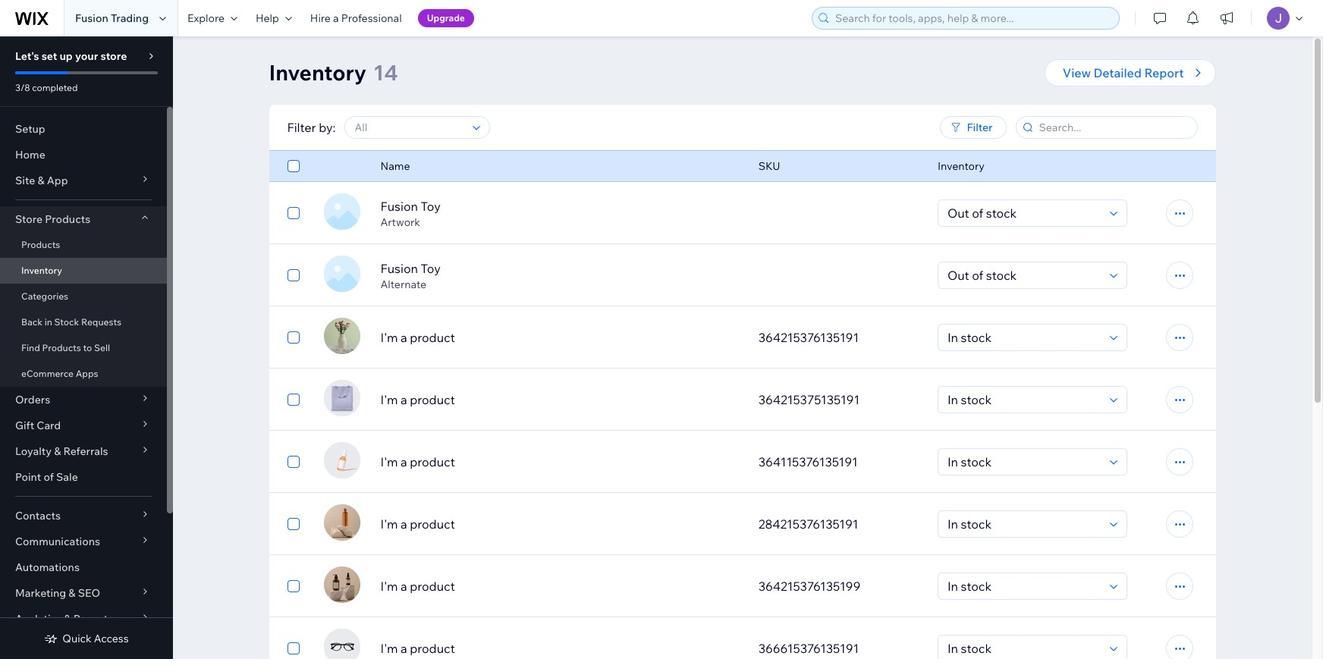 Task type: locate. For each thing, give the bounding box(es) containing it.
products link
[[0, 232, 167, 258]]

let's
[[15, 49, 39, 63]]

in
[[45, 317, 52, 328]]

find products to sell link
[[0, 335, 167, 361]]

products inside the "store products" popup button
[[45, 213, 90, 226]]

6 select field from the top
[[943, 512, 1106, 537]]

0 vertical spatial products
[[45, 213, 90, 226]]

store
[[101, 49, 127, 63]]

store products
[[15, 213, 90, 226]]

filter inside 'button'
[[967, 121, 993, 134]]

1 vertical spatial fusion toy button
[[381, 260, 741, 278]]

5 i'm from the top
[[381, 579, 398, 594]]

product for 366615376135191
[[410, 641, 455, 657]]

284215376135191
[[759, 517, 859, 532]]

None checkbox
[[287, 204, 299, 222], [287, 266, 299, 285], [287, 329, 299, 347], [287, 578, 299, 596], [287, 640, 299, 658], [287, 204, 299, 222], [287, 266, 299, 285], [287, 329, 299, 347], [287, 578, 299, 596], [287, 640, 299, 658]]

4 i'm from the top
[[381, 517, 398, 532]]

0 vertical spatial fusion toy button
[[381, 197, 741, 216]]

view detailed report
[[1063, 65, 1184, 80]]

quick
[[62, 632, 92, 646]]

7 select field from the top
[[943, 574, 1106, 600]]

2 product from the top
[[410, 392, 455, 408]]

1 product from the top
[[410, 330, 455, 345]]

4 i'm a product from the top
[[381, 517, 455, 532]]

2 i'm a product button from the top
[[381, 391, 741, 409]]

professional
[[341, 11, 402, 25]]

analytics
[[15, 613, 62, 626]]

1 fusion toy button from the top
[[381, 197, 741, 216]]

i'm a product button for 364215375135191
[[381, 391, 741, 409]]

a
[[333, 11, 339, 25], [401, 330, 407, 345], [401, 392, 407, 408], [401, 455, 407, 470], [401, 517, 407, 532], [401, 579, 407, 594], [401, 641, 407, 657]]

automations link
[[0, 555, 167, 581]]

3 i'm a product button from the top
[[381, 453, 741, 471]]

toy up alternate
[[421, 261, 441, 276]]

fusion inside fusion toy alternate
[[381, 261, 418, 276]]

product for 364215375135191
[[410, 392, 455, 408]]

inventory inside sidebar element
[[21, 265, 62, 276]]

2 select field from the top
[[943, 263, 1106, 288]]

2 toy from the top
[[421, 261, 441, 276]]

1 i'm a product button from the top
[[381, 329, 741, 347]]

6 i'm a product button from the top
[[381, 640, 741, 658]]

i'm a product for 364215375135191
[[381, 392, 455, 408]]

0 horizontal spatial inventory
[[21, 265, 62, 276]]

0 vertical spatial toy
[[421, 199, 441, 214]]

product for 364215376135199
[[410, 579, 455, 594]]

products up products link
[[45, 213, 90, 226]]

i'm a product for 366615376135191
[[381, 641, 455, 657]]

Select field
[[943, 200, 1106, 226], [943, 263, 1106, 288], [943, 325, 1106, 351], [943, 387, 1106, 413], [943, 449, 1106, 475], [943, 512, 1106, 537], [943, 574, 1106, 600], [943, 636, 1106, 660]]

1 toy from the top
[[421, 199, 441, 214]]

of
[[44, 471, 54, 484]]

2 fusion toy button from the top
[[381, 260, 741, 278]]

filter for filter by:
[[287, 120, 316, 135]]

1 horizontal spatial inventory
[[269, 59, 367, 86]]

requests
[[81, 317, 122, 328]]

orders button
[[0, 387, 167, 413]]

products down store
[[21, 239, 60, 250]]

4 select field from the top
[[943, 387, 1106, 413]]

i'm a product button
[[381, 329, 741, 347], [381, 391, 741, 409], [381, 453, 741, 471], [381, 515, 741, 534], [381, 578, 741, 596], [381, 640, 741, 658]]

your
[[75, 49, 98, 63]]

& for site
[[37, 174, 44, 187]]

app
[[47, 174, 68, 187]]

analytics & reports button
[[0, 606, 167, 632]]

product
[[410, 330, 455, 345], [410, 392, 455, 408], [410, 455, 455, 470], [410, 517, 455, 532], [410, 579, 455, 594], [410, 641, 455, 657]]

set
[[42, 49, 57, 63]]

2 i'm a product from the top
[[381, 392, 455, 408]]

loyalty
[[15, 445, 52, 458]]

marketing & seo
[[15, 587, 100, 600]]

4 product from the top
[[410, 517, 455, 532]]

2 horizontal spatial inventory
[[938, 159, 985, 173]]

to
[[83, 342, 92, 354]]

select field for 364115376135191
[[943, 449, 1106, 475]]

marketing
[[15, 587, 66, 600]]

hire a professional
[[310, 11, 402, 25]]

2 i'm from the top
[[381, 392, 398, 408]]

filter
[[287, 120, 316, 135], [967, 121, 993, 134]]

Search... field
[[1035, 117, 1193, 138]]

fusion
[[75, 11, 108, 25], [381, 199, 418, 214], [381, 261, 418, 276]]

quick access
[[62, 632, 129, 646]]

3 select field from the top
[[943, 325, 1106, 351]]

products inside products link
[[21, 239, 60, 250]]

& left seo on the bottom left of the page
[[69, 587, 76, 600]]

5 product from the top
[[410, 579, 455, 594]]

6 product from the top
[[410, 641, 455, 657]]

4 i'm a product button from the top
[[381, 515, 741, 534]]

inventory
[[269, 59, 367, 86], [938, 159, 985, 173], [21, 265, 62, 276]]

8 select field from the top
[[943, 636, 1106, 660]]

None checkbox
[[287, 157, 299, 175], [287, 391, 299, 409], [287, 453, 299, 471], [287, 515, 299, 534], [287, 157, 299, 175], [287, 391, 299, 409], [287, 453, 299, 471], [287, 515, 299, 534]]

sale
[[56, 471, 78, 484]]

3 i'm from the top
[[381, 455, 398, 470]]

3/8 completed
[[15, 82, 78, 93]]

a for 364215376135191
[[401, 330, 407, 345]]

sell
[[94, 342, 110, 354]]

gift card
[[15, 419, 61, 433]]

i'm
[[381, 330, 398, 345], [381, 392, 398, 408], [381, 455, 398, 470], [381, 517, 398, 532], [381, 579, 398, 594], [381, 641, 398, 657]]

fusion toy button
[[381, 197, 741, 216], [381, 260, 741, 278]]

& up quick
[[64, 613, 71, 626]]

setup
[[15, 122, 45, 136]]

toy up fusion toy alternate
[[421, 199, 441, 214]]

inventory down filter 'button'
[[938, 159, 985, 173]]

select field for 364215376135191
[[943, 325, 1106, 351]]

toy inside fusion toy artwork
[[421, 199, 441, 214]]

name
[[381, 159, 410, 173]]

i'm for 364215375135191
[[381, 392, 398, 408]]

card
[[37, 419, 61, 433]]

364115376135191
[[759, 455, 858, 470]]

categories link
[[0, 284, 167, 310]]

5 i'm a product from the top
[[381, 579, 455, 594]]

1 i'm a product from the top
[[381, 330, 455, 345]]

fusion up artwork
[[381, 199, 418, 214]]

& for analytics
[[64, 613, 71, 626]]

& for marketing
[[69, 587, 76, 600]]

2 vertical spatial products
[[42, 342, 81, 354]]

ecommerce apps link
[[0, 361, 167, 387]]

a for 364215375135191
[[401, 392, 407, 408]]

i'm for 364115376135191
[[381, 455, 398, 470]]

ecommerce apps
[[21, 368, 98, 380]]

0 vertical spatial fusion
[[75, 11, 108, 25]]

5 select field from the top
[[943, 449, 1106, 475]]

0 horizontal spatial filter
[[287, 120, 316, 135]]

alternate
[[381, 278, 427, 291]]

fusion toy button for fusion toy artwork
[[381, 197, 741, 216]]

fusion left trading
[[75, 11, 108, 25]]

2 vertical spatial inventory
[[21, 265, 62, 276]]

6 i'm a product from the top
[[381, 641, 455, 657]]

inventory up "categories"
[[21, 265, 62, 276]]

quick access button
[[44, 632, 129, 646]]

364215376135199
[[759, 579, 861, 594]]

6 i'm from the top
[[381, 641, 398, 657]]

inventory down hire
[[269, 59, 367, 86]]

view detailed report button
[[1045, 59, 1216, 87]]

toy for fusion toy artwork
[[421, 199, 441, 214]]

366615376135191
[[759, 641, 859, 657]]

find products to sell
[[21, 342, 110, 354]]

referrals
[[63, 445, 108, 458]]

toy inside fusion toy alternate
[[421, 261, 441, 276]]

point of sale link
[[0, 465, 167, 490]]

1 vertical spatial fusion
[[381, 199, 418, 214]]

0 vertical spatial inventory
[[269, 59, 367, 86]]

products for find
[[42, 342, 81, 354]]

filter for filter
[[967, 121, 993, 134]]

& right loyalty
[[54, 445, 61, 458]]

i'm for 364215376135199
[[381, 579, 398, 594]]

3 product from the top
[[410, 455, 455, 470]]

fusion up alternate
[[381, 261, 418, 276]]

3 i'm a product from the top
[[381, 455, 455, 470]]

fusion inside fusion toy artwork
[[381, 199, 418, 214]]

i'm a product for 364215376135191
[[381, 330, 455, 345]]

fusion for fusion toy artwork
[[381, 199, 418, 214]]

1 i'm from the top
[[381, 330, 398, 345]]

i'm a product
[[381, 330, 455, 345], [381, 392, 455, 408], [381, 455, 455, 470], [381, 517, 455, 532], [381, 579, 455, 594], [381, 641, 455, 657]]

1 vertical spatial toy
[[421, 261, 441, 276]]

help button
[[247, 0, 301, 36]]

products up ecommerce apps
[[42, 342, 81, 354]]

marketing & seo button
[[0, 581, 167, 606]]

2 vertical spatial fusion
[[381, 261, 418, 276]]

1 horizontal spatial filter
[[967, 121, 993, 134]]

1 vertical spatial products
[[21, 239, 60, 250]]

products inside "find products to sell" link
[[42, 342, 81, 354]]

upgrade button
[[418, 9, 474, 27]]

& right 'site'
[[37, 174, 44, 187]]

5 i'm a product button from the top
[[381, 578, 741, 596]]

toy
[[421, 199, 441, 214], [421, 261, 441, 276]]



Task type: describe. For each thing, give the bounding box(es) containing it.
apps
[[76, 368, 98, 380]]

loyalty & referrals
[[15, 445, 108, 458]]

1 select field from the top
[[943, 200, 1106, 226]]

explore
[[187, 11, 225, 25]]

communications
[[15, 535, 100, 549]]

automations
[[15, 561, 80, 575]]

products for store
[[45, 213, 90, 226]]

back in stock requests link
[[0, 310, 167, 335]]

home
[[15, 148, 45, 162]]

a for 366615376135191
[[401, 641, 407, 657]]

select field for 284215376135191
[[943, 512, 1106, 537]]

orders
[[15, 393, 50, 407]]

site & app button
[[0, 168, 167, 194]]

stock
[[54, 317, 79, 328]]

access
[[94, 632, 129, 646]]

Search for tools, apps, help & more... field
[[831, 8, 1115, 29]]

reports
[[73, 613, 113, 626]]

fusion toy button for fusion toy alternate
[[381, 260, 741, 278]]

i'm for 364215376135191
[[381, 330, 398, 345]]

report
[[1145, 65, 1184, 80]]

seo
[[78, 587, 100, 600]]

sku
[[759, 159, 781, 173]]

home link
[[0, 142, 167, 168]]

364215376135191
[[759, 330, 859, 345]]

a for 364115376135191
[[401, 455, 407, 470]]

product for 284215376135191
[[410, 517, 455, 532]]

select field for 366615376135191
[[943, 636, 1106, 660]]

i'm a product button for 364215376135199
[[381, 578, 741, 596]]

loyalty & referrals button
[[0, 439, 167, 465]]

toy for fusion toy alternate
[[421, 261, 441, 276]]

let's set up your store
[[15, 49, 127, 63]]

categories
[[21, 291, 68, 302]]

filter button
[[940, 116, 1007, 139]]

site & app
[[15, 174, 68, 187]]

i'm a product for 284215376135191
[[381, 517, 455, 532]]

analytics & reports
[[15, 613, 113, 626]]

a for 364215376135199
[[401, 579, 407, 594]]

find
[[21, 342, 40, 354]]

communications button
[[0, 529, 167, 555]]

select field for 364215375135191
[[943, 387, 1106, 413]]

All field
[[350, 117, 469, 138]]

filter by:
[[287, 120, 336, 135]]

contacts button
[[0, 503, 167, 529]]

contacts
[[15, 509, 61, 523]]

gift
[[15, 419, 34, 433]]

site
[[15, 174, 35, 187]]

i'm a product for 364115376135191
[[381, 455, 455, 470]]

i'm a product button for 284215376135191
[[381, 515, 741, 534]]

a inside hire a professional link
[[333, 11, 339, 25]]

i'm a product for 364215376135199
[[381, 579, 455, 594]]

364215375135191
[[759, 392, 860, 408]]

product for 364115376135191
[[410, 455, 455, 470]]

trading
[[111, 11, 149, 25]]

hire a professional link
[[301, 0, 411, 36]]

i'm a product button for 366615376135191
[[381, 640, 741, 658]]

completed
[[32, 82, 78, 93]]

inventory 14
[[269, 59, 398, 86]]

detailed
[[1094, 65, 1142, 80]]

3/8
[[15, 82, 30, 93]]

back in stock requests
[[21, 317, 122, 328]]

upgrade
[[427, 12, 465, 24]]

fusion toy alternate
[[381, 261, 441, 291]]

product for 364215376135191
[[410, 330, 455, 345]]

artwork
[[381, 216, 420, 229]]

fusion for fusion toy alternate
[[381, 261, 418, 276]]

& for loyalty
[[54, 445, 61, 458]]

point of sale
[[15, 471, 78, 484]]

by:
[[319, 120, 336, 135]]

setup link
[[0, 116, 167, 142]]

point
[[15, 471, 41, 484]]

14
[[373, 59, 398, 86]]

view
[[1063, 65, 1091, 80]]

i'm a product button for 364215376135191
[[381, 329, 741, 347]]

fusion for fusion trading
[[75, 11, 108, 25]]

store
[[15, 213, 43, 226]]

store products button
[[0, 206, 167, 232]]

ecommerce
[[21, 368, 74, 380]]

help
[[256, 11, 279, 25]]

1 vertical spatial inventory
[[938, 159, 985, 173]]

i'm for 366615376135191
[[381, 641, 398, 657]]

i'm for 284215376135191
[[381, 517, 398, 532]]

sidebar element
[[0, 36, 173, 660]]

up
[[60, 49, 73, 63]]

fusion toy artwork
[[381, 199, 441, 229]]

back
[[21, 317, 42, 328]]

fusion trading
[[75, 11, 149, 25]]

select field for 364215376135199
[[943, 574, 1106, 600]]

a for 284215376135191
[[401, 517, 407, 532]]

hire
[[310, 11, 331, 25]]

gift card button
[[0, 413, 167, 439]]

i'm a product button for 364115376135191
[[381, 453, 741, 471]]



Task type: vqa. For each thing, say whether or not it's contained in the screenshot.
the bottommost the site
no



